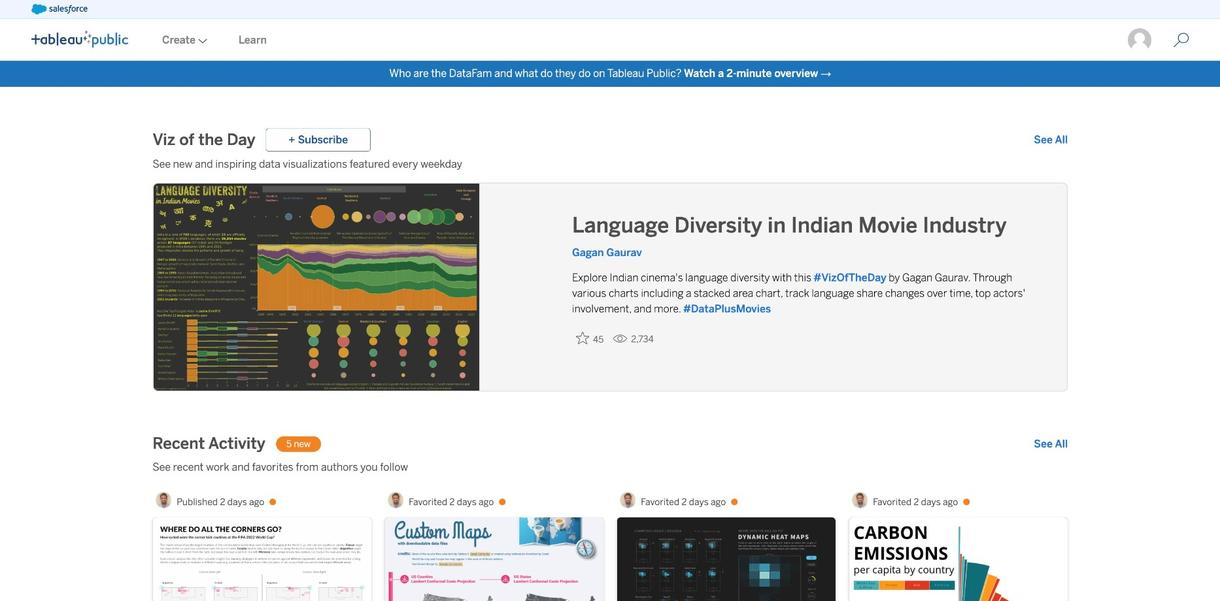 Task type: vqa. For each thing, say whether or not it's contained in the screenshot.
See All Recent Activity Element
yes



Task type: describe. For each thing, give the bounding box(es) containing it.
2 workbook thumbnail image from the left
[[385, 518, 604, 602]]

viz of the day heading
[[153, 130, 256, 150]]

see all recent activity element
[[1034, 437, 1068, 452]]

1 workbook thumbnail image from the left
[[153, 518, 371, 602]]

go to search image
[[1158, 32, 1205, 48]]

logo image
[[31, 30, 128, 47]]

ben norland image for fourth workbook thumbnail from the right
[[156, 493, 171, 509]]

salesforce logo image
[[31, 4, 88, 14]]

see new and inspiring data visualizations featured every weekday element
[[153, 157, 1068, 172]]

3 workbook thumbnail image from the left
[[617, 518, 836, 602]]

gary.orlando image
[[1127, 27, 1153, 53]]

ben norland image for second workbook thumbnail from the right
[[620, 493, 636, 509]]

see all viz of the day element
[[1034, 132, 1068, 148]]



Task type: locate. For each thing, give the bounding box(es) containing it.
ben norland image for first workbook thumbnail from the right
[[852, 493, 868, 509]]

ben norland image for second workbook thumbnail
[[388, 493, 404, 509]]

4 workbook thumbnail image from the left
[[850, 518, 1068, 602]]

add favorite image
[[576, 332, 589, 345]]

0 horizontal spatial ben norland image
[[156, 493, 171, 509]]

1 ben norland image from the left
[[620, 493, 636, 509]]

1 horizontal spatial ben norland image
[[852, 493, 868, 509]]

workbook thumbnail image
[[153, 518, 371, 602], [385, 518, 604, 602], [617, 518, 836, 602], [850, 518, 1068, 602]]

0 horizontal spatial ben norland image
[[620, 493, 636, 509]]

see recent work and favorites from authors you follow element
[[153, 460, 1068, 476]]

ben norland image
[[156, 493, 171, 509], [388, 493, 404, 509]]

1 ben norland image from the left
[[156, 493, 171, 509]]

create image
[[196, 38, 207, 44]]

2 ben norland image from the left
[[388, 493, 404, 509]]

ben norland image
[[620, 493, 636, 509], [852, 493, 868, 509]]

Add Favorite button
[[572, 328, 608, 349]]

2 ben norland image from the left
[[852, 493, 868, 509]]

recent activity heading
[[153, 434, 266, 455]]

1 horizontal spatial ben norland image
[[388, 493, 404, 509]]

tableau public viz of the day image
[[154, 184, 481, 393]]



